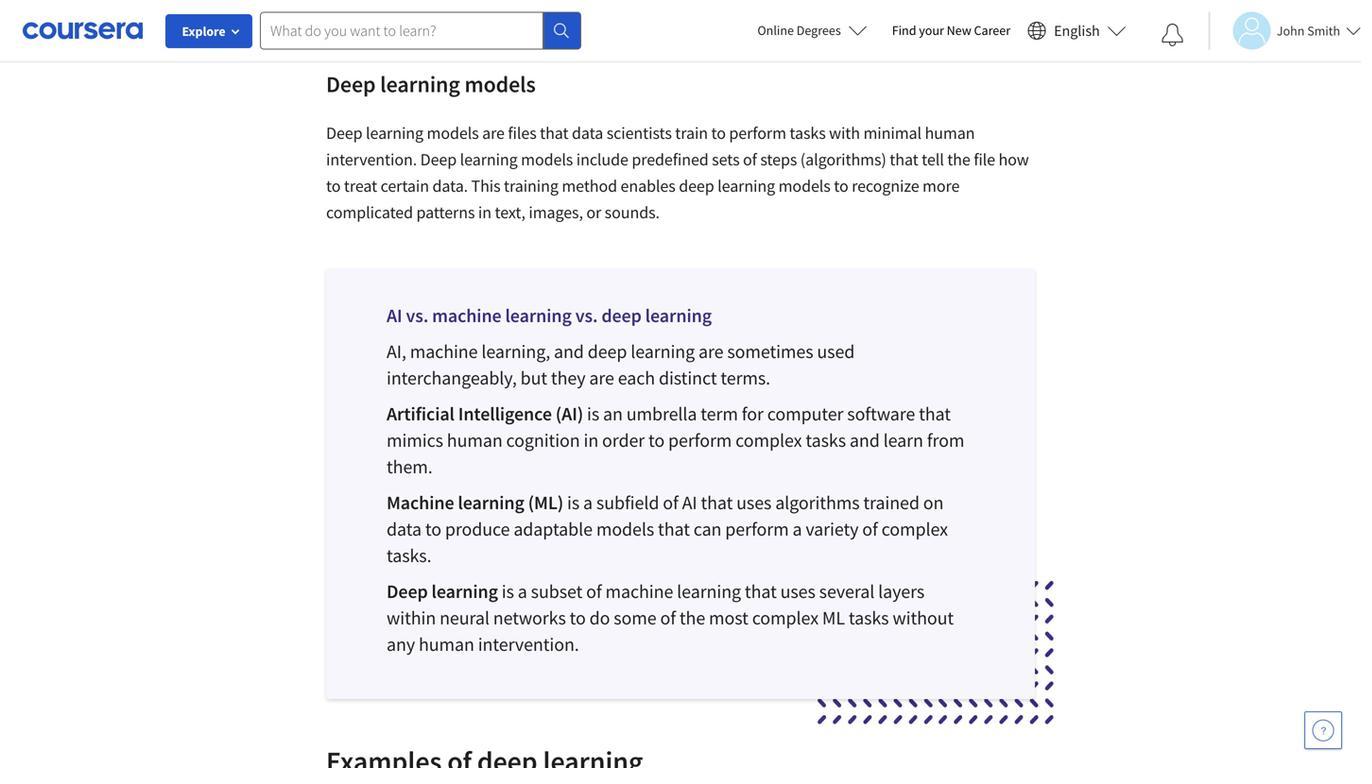 Task type: locate. For each thing, give the bounding box(es) containing it.
deep for deep learning
[[387, 580, 428, 604]]

intervention.
[[326, 149, 417, 170], [478, 633, 579, 657]]

artificial intelligence (ai)
[[387, 402, 583, 426]]

0 horizontal spatial a
[[518, 580, 527, 604]]

1 vertical spatial complex
[[882, 518, 948, 541]]

data up include
[[572, 122, 603, 144]]

machine up learning,
[[432, 304, 502, 328]]

deep
[[326, 70, 376, 98], [326, 122, 363, 144], [420, 149, 457, 170], [387, 580, 428, 604]]

minimal
[[864, 122, 922, 144]]

help center image
[[1312, 719, 1335, 742]]

0 vertical spatial a
[[583, 491, 593, 515]]

this
[[471, 175, 501, 197]]

1 vertical spatial and
[[850, 429, 880, 452]]

vs.
[[406, 304, 428, 328], [575, 304, 598, 328]]

is left an
[[587, 402, 599, 426]]

to down umbrella
[[648, 429, 665, 452]]

a
[[583, 491, 593, 515], [793, 518, 802, 541], [518, 580, 527, 604]]

human down neural
[[419, 633, 474, 657]]

deep learning
[[387, 580, 498, 604]]

complex down on
[[882, 518, 948, 541]]

None search field
[[260, 12, 581, 50]]

in inside deep learning models are files that data scientists train to perform tasks with minimal human intervention. deep learning models include predefined sets of steps (algorithms) that tell the file how to treat certain data. this training method enables deep learning models to recognize more complicated patterns in text, images, or sounds.
[[478, 202, 492, 223]]

1 vertical spatial a
[[793, 518, 802, 541]]

deep up data.
[[420, 149, 457, 170]]

models inside is a subfield of ai that uses algorithms trained on data to produce adaptable models that can perform a variety of complex tasks.
[[596, 518, 654, 541]]

in left order
[[584, 429, 599, 452]]

deep up 'within'
[[387, 580, 428, 604]]

0 horizontal spatial in
[[478, 202, 492, 223]]

1 horizontal spatial intervention.
[[478, 633, 579, 657]]

What do you want to learn? text field
[[260, 12, 544, 50]]

0 horizontal spatial vs.
[[406, 304, 428, 328]]

0 vertical spatial complex
[[736, 429, 802, 452]]

coursera image
[[23, 15, 143, 46]]

tasks down computer
[[806, 429, 846, 452]]

1 horizontal spatial the
[[947, 149, 971, 170]]

tasks left with
[[790, 122, 826, 144]]

intervention. up treat
[[326, 149, 417, 170]]

0 vertical spatial are
[[482, 122, 505, 144]]

models up data.
[[427, 122, 479, 144]]

vs. up the ai, machine learning, and deep learning are sometimes used interchangeably, but they are each distinct terms.
[[575, 304, 598, 328]]

english button
[[1020, 0, 1134, 61]]

training
[[504, 175, 559, 197]]

can
[[694, 518, 722, 541]]

are right they
[[589, 366, 614, 390]]

deep down what do you want to learn? text field
[[326, 70, 376, 98]]

a down algorithms
[[793, 518, 802, 541]]

1 horizontal spatial ai
[[682, 491, 697, 515]]

online degrees
[[758, 22, 841, 39]]

to left 'do'
[[570, 606, 586, 630]]

is for (ai)
[[587, 402, 599, 426]]

sometimes
[[727, 340, 813, 363]]

models up training
[[521, 149, 573, 170]]

1 vertical spatial ai
[[682, 491, 697, 515]]

1 vertical spatial human
[[447, 429, 503, 452]]

0 horizontal spatial intervention.
[[326, 149, 417, 170]]

1 vertical spatial tasks
[[806, 429, 846, 452]]

1 horizontal spatial is
[[567, 491, 580, 515]]

0 vertical spatial is
[[587, 402, 599, 426]]

layers
[[878, 580, 925, 604]]

deep down predefined
[[679, 175, 714, 197]]

the inside deep learning models are files that data scientists train to perform tasks with minimal human intervention. deep learning models include predefined sets of steps (algorithms) that tell the file how to treat certain data. this training method enables deep learning models to recognize more complicated patterns in text, images, or sounds.
[[947, 149, 971, 170]]

files
[[508, 122, 537, 144]]

human inside is a subset of machine learning that uses several layers within neural networks to do some of the most complex ml tasks without any human intervention.
[[419, 633, 474, 657]]

learning
[[380, 70, 460, 98], [366, 122, 423, 144], [460, 149, 518, 170], [718, 175, 775, 197], [505, 304, 572, 328], [645, 304, 712, 328], [631, 340, 695, 363], [458, 491, 524, 515], [432, 580, 498, 604], [677, 580, 741, 604]]

of
[[743, 149, 757, 170], [663, 491, 678, 515], [862, 518, 878, 541], [586, 580, 602, 604], [660, 606, 676, 630]]

complex
[[736, 429, 802, 452], [882, 518, 948, 541], [752, 606, 819, 630]]

0 vertical spatial deep
[[679, 175, 714, 197]]

ai up ai,
[[387, 304, 402, 328]]

uses inside is a subfield of ai that uses algorithms trained on data to produce adaptable models that can perform a variety of complex tasks.
[[737, 491, 772, 515]]

1 vertical spatial data
[[387, 518, 422, 541]]

2 vertical spatial machine
[[606, 580, 673, 604]]

0 horizontal spatial data
[[387, 518, 422, 541]]

and
[[554, 340, 584, 363], [850, 429, 880, 452]]

1 vs. from the left
[[406, 304, 428, 328]]

are left files at the top of the page
[[482, 122, 505, 144]]

1 horizontal spatial data
[[572, 122, 603, 144]]

sets
[[712, 149, 740, 170]]

and up they
[[554, 340, 584, 363]]

machine inside the ai, machine learning, and deep learning are sometimes used interchangeably, but they are each distinct terms.
[[410, 340, 478, 363]]

john
[[1277, 22, 1305, 39]]

2 vertical spatial complex
[[752, 606, 819, 630]]

1 horizontal spatial in
[[584, 429, 599, 452]]

artificial
[[387, 402, 455, 426]]

human
[[925, 122, 975, 144], [447, 429, 503, 452], [419, 633, 474, 657]]

1 vertical spatial perform
[[668, 429, 732, 452]]

to down (algorithms) at the right top of page
[[834, 175, 849, 197]]

0 vertical spatial tasks
[[790, 122, 826, 144]]

ai vs. machine learning vs. deep learning
[[387, 304, 716, 328]]

tasks down several
[[849, 606, 889, 630]]

2 vertical spatial tasks
[[849, 606, 889, 630]]

learning inside is a subset of machine learning that uses several layers within neural networks to do some of the most complex ml tasks without any human intervention.
[[677, 580, 741, 604]]

data
[[572, 122, 603, 144], [387, 518, 422, 541]]

machine learning (ml)
[[387, 491, 564, 515]]

1 vertical spatial is
[[567, 491, 580, 515]]

of right sets
[[743, 149, 757, 170]]

0 vertical spatial data
[[572, 122, 603, 144]]

to right train
[[711, 122, 726, 144]]

uses left several
[[780, 580, 816, 604]]

john smith button
[[1209, 12, 1361, 50]]

0 vertical spatial and
[[554, 340, 584, 363]]

tasks.
[[387, 544, 432, 568]]

1 vertical spatial machine
[[410, 340, 478, 363]]

a left subfield
[[583, 491, 593, 515]]

2 vertical spatial perform
[[725, 518, 789, 541]]

0 vertical spatial ai
[[387, 304, 402, 328]]

1 vertical spatial the
[[680, 606, 705, 630]]

show notifications image
[[1162, 24, 1184, 46]]

models down subfield
[[596, 518, 654, 541]]

to
[[711, 122, 726, 144], [326, 175, 341, 197], [834, 175, 849, 197], [648, 429, 665, 452], [425, 518, 441, 541], [570, 606, 586, 630]]

1 horizontal spatial vs.
[[575, 304, 598, 328]]

explore button
[[165, 14, 252, 48]]

to inside is a subfield of ai that uses algorithms trained on data to produce adaptable models that can perform a variety of complex tasks.
[[425, 518, 441, 541]]

vs. up ai,
[[406, 304, 428, 328]]

cognition
[[506, 429, 580, 452]]

of inside deep learning models are files that data scientists train to perform tasks with minimal human intervention. deep learning models include predefined sets of steps (algorithms) that tell the file how to treat certain data. this training method enables deep learning models to recognize more complicated patterns in text, images, or sounds.
[[743, 149, 757, 170]]

tasks
[[790, 122, 826, 144], [806, 429, 846, 452], [849, 606, 889, 630]]

models down steps
[[779, 175, 831, 197]]

uses inside is a subset of machine learning that uses several layers within neural networks to do some of the most complex ml tasks without any human intervention.
[[780, 580, 816, 604]]

0 horizontal spatial the
[[680, 606, 705, 630]]

train
[[675, 122, 708, 144]]

0 horizontal spatial and
[[554, 340, 584, 363]]

deep up the ai, machine learning, and deep learning are sometimes used interchangeably, but they are each distinct terms.
[[602, 304, 642, 328]]

intervention. inside deep learning models are files that data scientists train to perform tasks with minimal human intervention. deep learning models include predefined sets of steps (algorithms) that tell the file how to treat certain data. this training method enables deep learning models to recognize more complicated patterns in text, images, or sounds.
[[326, 149, 417, 170]]

that up the from
[[919, 402, 951, 426]]

ai
[[387, 304, 402, 328], [682, 491, 697, 515]]

1 horizontal spatial and
[[850, 429, 880, 452]]

0 vertical spatial perform
[[729, 122, 786, 144]]

term
[[701, 402, 738, 426]]

perform down term
[[668, 429, 732, 452]]

1 vertical spatial in
[[584, 429, 599, 452]]

online
[[758, 22, 794, 39]]

explore
[[182, 23, 225, 40]]

1 horizontal spatial uses
[[780, 580, 816, 604]]

0 horizontal spatial ai
[[387, 304, 402, 328]]

perform right can
[[725, 518, 789, 541]]

is right (ml)
[[567, 491, 580, 515]]

in left text,
[[478, 202, 492, 223]]

produce
[[445, 518, 510, 541]]

2 horizontal spatial is
[[587, 402, 599, 426]]

complex left ml
[[752, 606, 819, 630]]

tasks inside deep learning models are files that data scientists train to perform tasks with minimal human intervention. deep learning models include predefined sets of steps (algorithms) that tell the file how to treat certain data. this training method enables deep learning models to recognize more complicated patterns in text, images, or sounds.
[[790, 122, 826, 144]]

0 vertical spatial in
[[478, 202, 492, 223]]

is inside is a subfield of ai that uses algorithms trained on data to produce adaptable models that can perform a variety of complex tasks.
[[567, 491, 580, 515]]

0 horizontal spatial is
[[502, 580, 514, 604]]

complex inside is an umbrella term for computer software that mimics human cognition in order to perform complex tasks and learn from them.
[[736, 429, 802, 452]]

deep up treat
[[326, 122, 363, 144]]

in inside is an umbrella term for computer software that mimics human cognition in order to perform complex tasks and learn from them.
[[584, 429, 599, 452]]

of down the trained at the bottom of page
[[862, 518, 878, 541]]

in
[[478, 202, 492, 223], [584, 429, 599, 452]]

are up the distinct
[[699, 340, 724, 363]]

perform up steps
[[729, 122, 786, 144]]

0 vertical spatial intervention.
[[326, 149, 417, 170]]

a inside is a subset of machine learning that uses several layers within neural networks to do some of the most complex ml tasks without any human intervention.
[[518, 580, 527, 604]]

machine up interchangeably,
[[410, 340, 478, 363]]

0 vertical spatial uses
[[737, 491, 772, 515]]

is a subset of machine learning that uses several layers within neural networks to do some of the most complex ml tasks without any human intervention.
[[387, 580, 954, 657]]

2 horizontal spatial a
[[793, 518, 802, 541]]

0 vertical spatial the
[[947, 149, 971, 170]]

2 vertical spatial is
[[502, 580, 514, 604]]

deep for deep learning models are files that data scientists train to perform tasks with minimal human intervention. deep learning models include predefined sets of steps (algorithms) that tell the file how to treat certain data. this training method enables deep learning models to recognize more complicated patterns in text, images, or sounds.
[[326, 122, 363, 144]]

2 vertical spatial human
[[419, 633, 474, 657]]

are
[[482, 122, 505, 144], [699, 340, 724, 363], [589, 366, 614, 390]]

that up can
[[701, 491, 733, 515]]

used
[[817, 340, 855, 363]]

a up networks
[[518, 580, 527, 604]]

deep for deep learning models
[[326, 70, 376, 98]]

2 vertical spatial deep
[[588, 340, 627, 363]]

deep learning models are files that data scientists train to perform tasks with minimal human intervention. deep learning models include predefined sets of steps (algorithms) that tell the file how to treat certain data. this training method enables deep learning models to recognize more complicated patterns in text, images, or sounds.
[[326, 122, 1029, 223]]

human down artificial intelligence (ai)
[[447, 429, 503, 452]]

1 vertical spatial deep
[[602, 304, 642, 328]]

models
[[465, 70, 536, 98], [427, 122, 479, 144], [521, 149, 573, 170], [779, 175, 831, 197], [596, 518, 654, 541]]

2 horizontal spatial are
[[699, 340, 724, 363]]

2 vertical spatial are
[[589, 366, 614, 390]]

an
[[603, 402, 623, 426]]

1 vertical spatial intervention.
[[478, 633, 579, 657]]

complex inside is a subset of machine learning that uses several layers within neural networks to do some of the most complex ml tasks without any human intervention.
[[752, 606, 819, 630]]

deep up each
[[588, 340, 627, 363]]

0 horizontal spatial are
[[482, 122, 505, 144]]

data up tasks.
[[387, 518, 422, 541]]

images,
[[529, 202, 583, 223]]

machine
[[432, 304, 502, 328], [410, 340, 478, 363], [606, 580, 673, 604]]

of right the some
[[660, 606, 676, 630]]

machine up the some
[[606, 580, 673, 604]]

2 vertical spatial a
[[518, 580, 527, 604]]

the left file
[[947, 149, 971, 170]]

human inside deep learning models are files that data scientists train to perform tasks with minimal human intervention. deep learning models include predefined sets of steps (algorithms) that tell the file how to treat certain data. this training method enables deep learning models to recognize more complicated patterns in text, images, or sounds.
[[925, 122, 975, 144]]

1 vertical spatial uses
[[780, 580, 816, 604]]

ai up can
[[682, 491, 697, 515]]

to down machine
[[425, 518, 441, 541]]

machine inside is a subset of machine learning that uses several layers within neural networks to do some of the most complex ml tasks without any human intervention.
[[606, 580, 673, 604]]

uses left algorithms
[[737, 491, 772, 515]]

and down software
[[850, 429, 880, 452]]

tasks inside is an umbrella term for computer software that mimics human cognition in order to perform complex tasks and learn from them.
[[806, 429, 846, 452]]

complex down the "for"
[[736, 429, 802, 452]]

networks
[[493, 606, 566, 630]]

that up most
[[745, 580, 777, 604]]

deep
[[679, 175, 714, 197], [602, 304, 642, 328], [588, 340, 627, 363]]

0 vertical spatial human
[[925, 122, 975, 144]]

mimics
[[387, 429, 443, 452]]

is up networks
[[502, 580, 514, 604]]

complex inside is a subfield of ai that uses algorithms trained on data to produce adaptable models that can perform a variety of complex tasks.
[[882, 518, 948, 541]]

uses
[[737, 491, 772, 515], [780, 580, 816, 604]]

intervention. down networks
[[478, 633, 579, 657]]

1 horizontal spatial a
[[583, 491, 593, 515]]

is inside is an umbrella term for computer software that mimics human cognition in order to perform complex tasks and learn from them.
[[587, 402, 599, 426]]

the left most
[[680, 606, 705, 630]]

0 horizontal spatial uses
[[737, 491, 772, 515]]

human up tell
[[925, 122, 975, 144]]

with
[[829, 122, 860, 144]]



Task type: describe. For each thing, give the bounding box(es) containing it.
tell
[[922, 149, 944, 170]]

data.
[[432, 175, 468, 197]]

to left treat
[[326, 175, 341, 197]]

the inside is a subset of machine learning that uses several layers within neural networks to do some of the most complex ml tasks without any human intervention.
[[680, 606, 705, 630]]

machine
[[387, 491, 454, 515]]

career
[[974, 22, 1011, 39]]

do
[[590, 606, 610, 630]]

of up 'do'
[[586, 580, 602, 604]]

ml
[[822, 606, 845, 630]]

john smith
[[1277, 22, 1340, 39]]

human inside is an umbrella term for computer software that mimics human cognition in order to perform complex tasks and learn from them.
[[447, 429, 503, 452]]

of right subfield
[[663, 491, 678, 515]]

perform inside is an umbrella term for computer software that mimics human cognition in order to perform complex tasks and learn from them.
[[668, 429, 732, 452]]

complicated
[[326, 202, 413, 223]]

ai,
[[387, 340, 406, 363]]

find
[[892, 22, 916, 39]]

a for that
[[583, 491, 593, 515]]

algorithms
[[775, 491, 860, 515]]

method
[[562, 175, 617, 197]]

to inside is an umbrella term for computer software that mimics human cognition in order to perform complex tasks and learn from them.
[[648, 429, 665, 452]]

learn
[[883, 429, 923, 452]]

online degrees button
[[742, 9, 883, 51]]

that inside is a subset of machine learning that uses several layers within neural networks to do some of the most complex ml tasks without any human intervention.
[[745, 580, 777, 604]]

learning,
[[482, 340, 550, 363]]

a for learning
[[518, 580, 527, 604]]

on
[[923, 491, 944, 515]]

models up files at the top of the page
[[465, 70, 536, 98]]

subset
[[531, 580, 583, 604]]

find your new career
[[892, 22, 1011, 39]]

(ai)
[[556, 402, 583, 426]]

software
[[847, 402, 915, 426]]

deep learning models
[[326, 70, 536, 98]]

deep inside the ai, machine learning, and deep learning are sometimes used interchangeably, but they are each distinct terms.
[[588, 340, 627, 363]]

0 vertical spatial machine
[[432, 304, 502, 328]]

neural
[[440, 606, 490, 630]]

data inside is a subfield of ai that uses algorithms trained on data to produce adaptable models that can perform a variety of complex tasks.
[[387, 518, 422, 541]]

but
[[521, 366, 547, 390]]

recognize
[[852, 175, 919, 197]]

computer
[[767, 402, 844, 426]]

2 vs. from the left
[[575, 304, 598, 328]]

adaptable
[[514, 518, 593, 541]]

file
[[974, 149, 995, 170]]

intervention. inside is a subset of machine learning that uses several layers within neural networks to do some of the most complex ml tasks without any human intervention.
[[478, 633, 579, 657]]

perform inside deep learning models are files that data scientists train to perform tasks with minimal human intervention. deep learning models include predefined sets of steps (algorithms) that tell the file how to treat certain data. this training method enables deep learning models to recognize more complicated patterns in text, images, or sounds.
[[729, 122, 786, 144]]

english
[[1054, 21, 1100, 40]]

each
[[618, 366, 655, 390]]

for
[[742, 402, 764, 426]]

that left tell
[[890, 149, 919, 170]]

deep inside deep learning models are files that data scientists train to perform tasks with minimal human intervention. deep learning models include predefined sets of steps (algorithms) that tell the file how to treat certain data. this training method enables deep learning models to recognize more complicated patterns in text, images, or sounds.
[[679, 175, 714, 197]]

terms.
[[721, 366, 770, 390]]

trained
[[863, 491, 920, 515]]

is inside is a subset of machine learning that uses several layers within neural networks to do some of the most complex ml tasks without any human intervention.
[[502, 580, 514, 604]]

predefined
[[632, 149, 709, 170]]

interchangeably,
[[387, 366, 517, 390]]

data inside deep learning models are files that data scientists train to perform tasks with minimal human intervention. deep learning models include predefined sets of steps (algorithms) that tell the file how to treat certain data. this training method enables deep learning models to recognize more complicated patterns in text, images, or sounds.
[[572, 122, 603, 144]]

and inside is an umbrella term for computer software that mimics human cognition in order to perform complex tasks and learn from them.
[[850, 429, 880, 452]]

are inside deep learning models are files that data scientists train to perform tasks with minimal human intervention. deep learning models include predefined sets of steps (algorithms) that tell the file how to treat certain data. this training method enables deep learning models to recognize more complicated patterns in text, images, or sounds.
[[482, 122, 505, 144]]

to inside is a subset of machine learning that uses several layers within neural networks to do some of the most complex ml tasks without any human intervention.
[[570, 606, 586, 630]]

intelligence
[[458, 402, 552, 426]]

subfield
[[596, 491, 659, 515]]

is for (ml)
[[567, 491, 580, 515]]

most
[[709, 606, 749, 630]]

enables
[[621, 175, 676, 197]]

learning inside the ai, machine learning, and deep learning are sometimes used interchangeably, but they are each distinct terms.
[[631, 340, 695, 363]]

without
[[893, 606, 954, 630]]

that inside is an umbrella term for computer software that mimics human cognition in order to perform complex tasks and learn from them.
[[919, 402, 951, 426]]

is a subfield of ai that uses algorithms trained on data to produce adaptable models that can perform a variety of complex tasks.
[[387, 491, 948, 568]]

1 horizontal spatial are
[[589, 366, 614, 390]]

(ml)
[[528, 491, 564, 515]]

some
[[614, 606, 657, 630]]

treat
[[344, 175, 377, 197]]

tasks inside is a subset of machine learning that uses several layers within neural networks to do some of the most complex ml tasks without any human intervention.
[[849, 606, 889, 630]]

several
[[819, 580, 875, 604]]

distinct
[[659, 366, 717, 390]]

how
[[999, 149, 1029, 170]]

them.
[[387, 455, 433, 479]]

sounds.
[[605, 202, 660, 223]]

include
[[576, 149, 628, 170]]

1 vertical spatial are
[[699, 340, 724, 363]]

umbrella
[[627, 402, 697, 426]]

scientists
[[607, 122, 672, 144]]

or
[[586, 202, 601, 223]]

that right files at the top of the page
[[540, 122, 569, 144]]

any
[[387, 633, 415, 657]]

perform inside is a subfield of ai that uses algorithms trained on data to produce adaptable models that can perform a variety of complex tasks.
[[725, 518, 789, 541]]

variety
[[806, 518, 859, 541]]

from
[[927, 429, 965, 452]]

steps
[[760, 149, 797, 170]]

that left can
[[658, 518, 690, 541]]

is an umbrella term for computer software that mimics human cognition in order to perform complex tasks and learn from them.
[[387, 402, 965, 479]]

within
[[387, 606, 436, 630]]

they
[[551, 366, 586, 390]]

patterns
[[416, 202, 475, 223]]

find your new career link
[[883, 19, 1020, 43]]

new
[[947, 22, 972, 39]]

degrees
[[797, 22, 841, 39]]

ai inside is a subfield of ai that uses algorithms trained on data to produce adaptable models that can perform a variety of complex tasks.
[[682, 491, 697, 515]]

certain
[[381, 175, 429, 197]]

text,
[[495, 202, 525, 223]]

order
[[602, 429, 645, 452]]

smith
[[1307, 22, 1340, 39]]

and inside the ai, machine learning, and deep learning are sometimes used interchangeably, but they are each distinct terms.
[[554, 340, 584, 363]]

ai, machine learning, and deep learning are sometimes used interchangeably, but they are each distinct terms.
[[387, 340, 855, 390]]

(algorithms)
[[801, 149, 887, 170]]



Task type: vqa. For each thing, say whether or not it's contained in the screenshot.
the top in
yes



